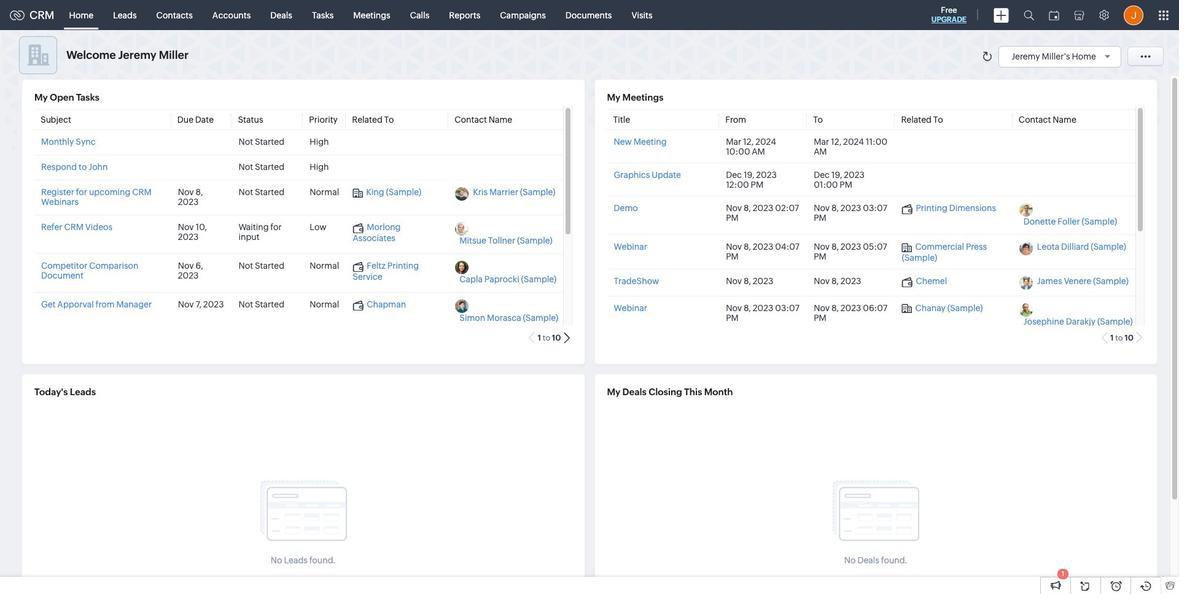 Task type: locate. For each thing, give the bounding box(es) containing it.
search element
[[1016, 0, 1042, 30]]

profile image
[[1124, 5, 1144, 25]]

profile element
[[1116, 0, 1151, 30]]

logo image
[[10, 10, 25, 20]]



Task type: vqa. For each thing, say whether or not it's contained in the screenshot.
Calendar image
yes



Task type: describe. For each thing, give the bounding box(es) containing it.
search image
[[1024, 10, 1034, 20]]

calendar image
[[1049, 10, 1059, 20]]

create menu image
[[994, 8, 1009, 22]]

create menu element
[[986, 0, 1016, 30]]



